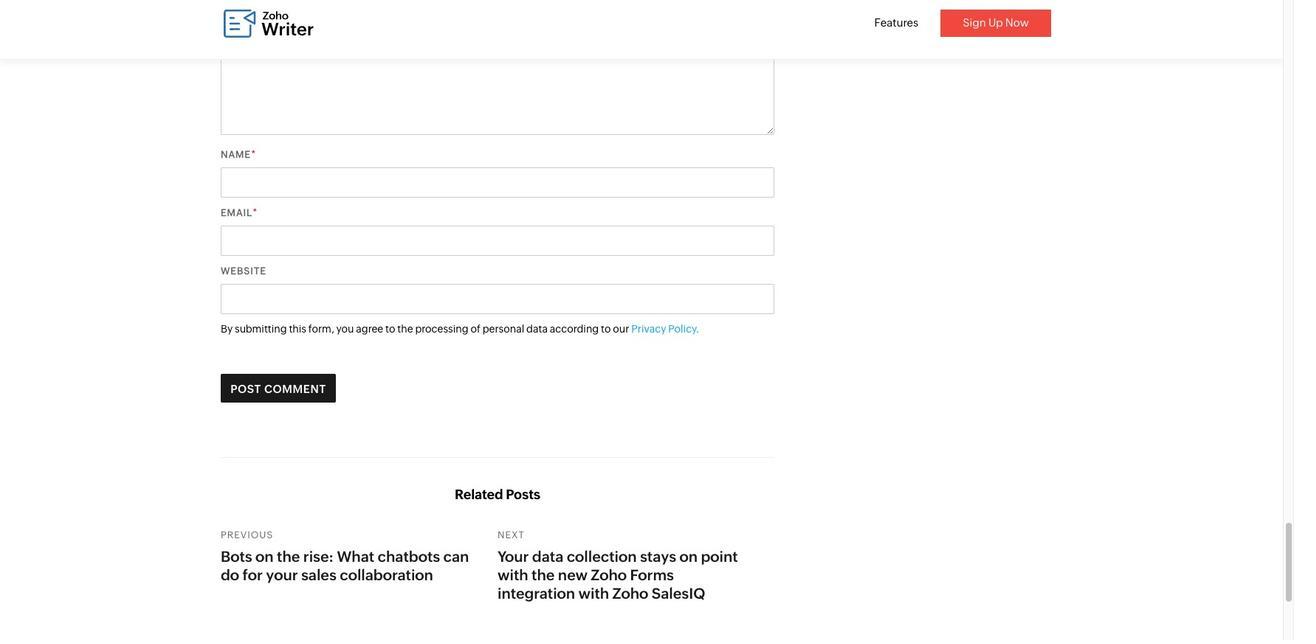 Task type: describe. For each thing, give the bounding box(es) containing it.
next your data collection stays on point with the new zoho forms integration with zoho salesiq
[[498, 530, 738, 602]]

of
[[471, 323, 480, 335]]

sign up now
[[963, 16, 1029, 29]]

1 vertical spatial zoho
[[612, 585, 648, 602]]

up
[[988, 16, 1003, 29]]

according
[[550, 323, 599, 335]]

Comment text field
[[221, 0, 774, 135]]

* for name *
[[251, 148, 256, 160]]

posts
[[506, 487, 540, 503]]

1 to from the left
[[385, 323, 395, 335]]

the inside next your data collection stays on point with the new zoho forms integration with zoho salesiq
[[532, 567, 555, 584]]

personal
[[483, 323, 524, 335]]

rise:
[[303, 549, 334, 566]]

0 vertical spatial zoho
[[591, 567, 627, 584]]

chatbots
[[378, 549, 440, 566]]

email *
[[221, 207, 257, 218]]

for
[[243, 567, 263, 584]]

salesiq
[[652, 585, 705, 602]]

this
[[289, 323, 306, 335]]

new
[[558, 567, 588, 584]]

integration
[[498, 585, 575, 602]]

you
[[336, 323, 354, 335]]

next
[[498, 530, 525, 541]]

now
[[1005, 16, 1029, 29]]

0 vertical spatial the
[[397, 323, 413, 335]]

point
[[701, 549, 738, 566]]

features link
[[874, 16, 918, 29]]

related posts
[[455, 487, 540, 503]]

forms
[[630, 567, 674, 584]]



Task type: locate. For each thing, give the bounding box(es) containing it.
collaboration
[[340, 567, 433, 584]]

our
[[613, 323, 629, 335]]

the inside previous bots on the rise: what chatbots can do for your sales collaboration
[[277, 549, 300, 566]]

privacy
[[631, 323, 666, 335]]

1 horizontal spatial to
[[601, 323, 611, 335]]

the
[[397, 323, 413, 335], [277, 549, 300, 566], [532, 567, 555, 584]]

*
[[251, 148, 256, 160], [253, 207, 257, 218]]

0 horizontal spatial to
[[385, 323, 395, 335]]

zoho
[[591, 567, 627, 584], [612, 585, 648, 602]]

2 horizontal spatial the
[[532, 567, 555, 584]]

* up website
[[253, 207, 257, 218]]

0 horizontal spatial the
[[277, 549, 300, 566]]

your
[[498, 549, 529, 566]]

email
[[221, 207, 253, 218]]

with
[[498, 567, 528, 584], [578, 585, 609, 602]]

agree
[[356, 323, 383, 335]]

* for email *
[[253, 207, 257, 218]]

do
[[221, 567, 239, 584]]

your
[[266, 567, 298, 584]]

name *
[[221, 148, 256, 160]]

1 vertical spatial the
[[277, 549, 300, 566]]

0 vertical spatial *
[[251, 148, 256, 160]]

2 vertical spatial the
[[532, 567, 555, 584]]

* up email * at the left top
[[251, 148, 256, 160]]

0 vertical spatial data
[[526, 323, 548, 335]]

what
[[337, 549, 374, 566]]

data
[[526, 323, 548, 335], [532, 549, 563, 566]]

by submitting this form, you agree to the processing of personal data according to our privacy policy.
[[221, 323, 699, 335]]

form,
[[308, 323, 334, 335]]

collection
[[567, 549, 637, 566]]

on up for
[[255, 549, 274, 566]]

1 vertical spatial *
[[253, 207, 257, 218]]

on right the stays
[[679, 549, 698, 566]]

Email email field
[[221, 226, 774, 256]]

on inside next your data collection stays on point with the new zoho forms integration with zoho salesiq
[[679, 549, 698, 566]]

to right agree
[[385, 323, 395, 335]]

1 vertical spatial with
[[578, 585, 609, 602]]

related
[[455, 487, 503, 503]]

name
[[221, 149, 251, 160]]

bots
[[221, 549, 252, 566]]

website
[[221, 266, 266, 277]]

features
[[874, 16, 918, 29]]

None submit
[[221, 374, 336, 403]]

zoho down forms
[[612, 585, 648, 602]]

policy.
[[668, 323, 699, 335]]

1 vertical spatial data
[[532, 549, 563, 566]]

with down the new
[[578, 585, 609, 602]]

on inside previous bots on the rise: what chatbots can do for your sales collaboration
[[255, 549, 274, 566]]

submitting
[[235, 323, 287, 335]]

data right personal on the left bottom of the page
[[526, 323, 548, 335]]

on
[[255, 549, 274, 566], [679, 549, 698, 566]]

the up your
[[277, 549, 300, 566]]

Name text field
[[221, 168, 774, 198]]

sign up now link
[[941, 10, 1051, 37]]

to left our
[[601, 323, 611, 335]]

sales
[[301, 567, 337, 584]]

the right agree
[[397, 323, 413, 335]]

previous bots on the rise: what chatbots can do for your sales collaboration
[[221, 530, 469, 584]]

sign
[[963, 16, 986, 29]]

zoho down collection
[[591, 567, 627, 584]]

can
[[443, 549, 469, 566]]

processing
[[415, 323, 468, 335]]

data up the new
[[532, 549, 563, 566]]

2 to from the left
[[601, 323, 611, 335]]

previous
[[221, 530, 273, 541]]

with down your on the left bottom of the page
[[498, 567, 528, 584]]

by
[[221, 323, 233, 335]]

the up integration
[[532, 567, 555, 584]]

0 vertical spatial with
[[498, 567, 528, 584]]

0 horizontal spatial with
[[498, 567, 528, 584]]

stays
[[640, 549, 676, 566]]

Website text field
[[221, 284, 774, 314]]

1 horizontal spatial with
[[578, 585, 609, 602]]

to
[[385, 323, 395, 335], [601, 323, 611, 335]]

2 on from the left
[[679, 549, 698, 566]]

1 horizontal spatial the
[[397, 323, 413, 335]]

0 horizontal spatial on
[[255, 549, 274, 566]]

1 horizontal spatial on
[[679, 549, 698, 566]]

privacy policy. link
[[631, 323, 699, 335]]

data inside next your data collection stays on point with the new zoho forms integration with zoho salesiq
[[532, 549, 563, 566]]

1 on from the left
[[255, 549, 274, 566]]



Task type: vqa. For each thing, say whether or not it's contained in the screenshot.
processing
yes



